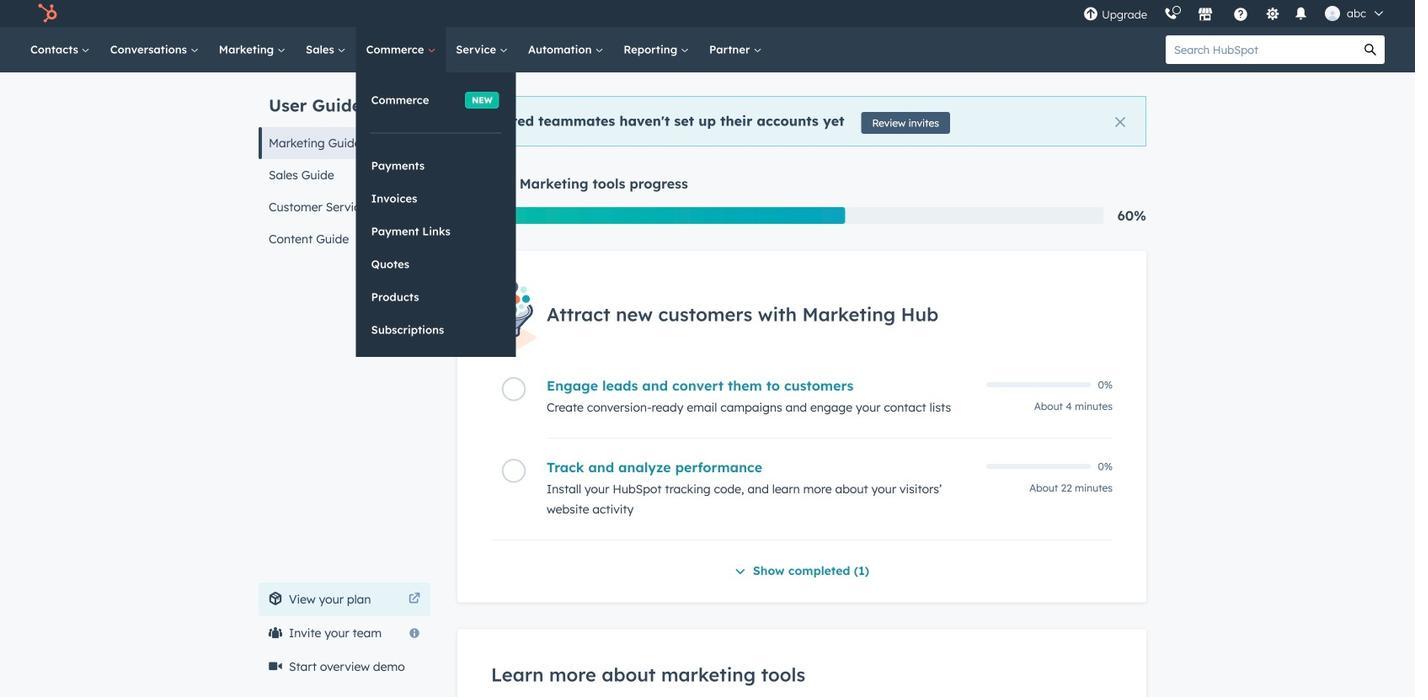 Task type: vqa. For each thing, say whether or not it's contained in the screenshot.
List Box
no



Task type: describe. For each thing, give the bounding box(es) containing it.
close image
[[1116, 117, 1126, 127]]

2 link opens in a new window image from the top
[[409, 594, 421, 606]]

marketplaces image
[[1199, 8, 1214, 23]]

commerce menu
[[356, 72, 516, 357]]



Task type: locate. For each thing, give the bounding box(es) containing it.
link opens in a new window image
[[409, 590, 421, 610], [409, 594, 421, 606]]

progress bar
[[458, 207, 846, 224]]

menu
[[1076, 0, 1396, 27]]

1 link opens in a new window image from the top
[[409, 590, 421, 610]]

Search HubSpot search field
[[1166, 35, 1357, 64]]

garebear orlando image
[[1326, 6, 1341, 21]]

alert
[[458, 96, 1147, 147]]

user guides element
[[259, 72, 431, 255]]



